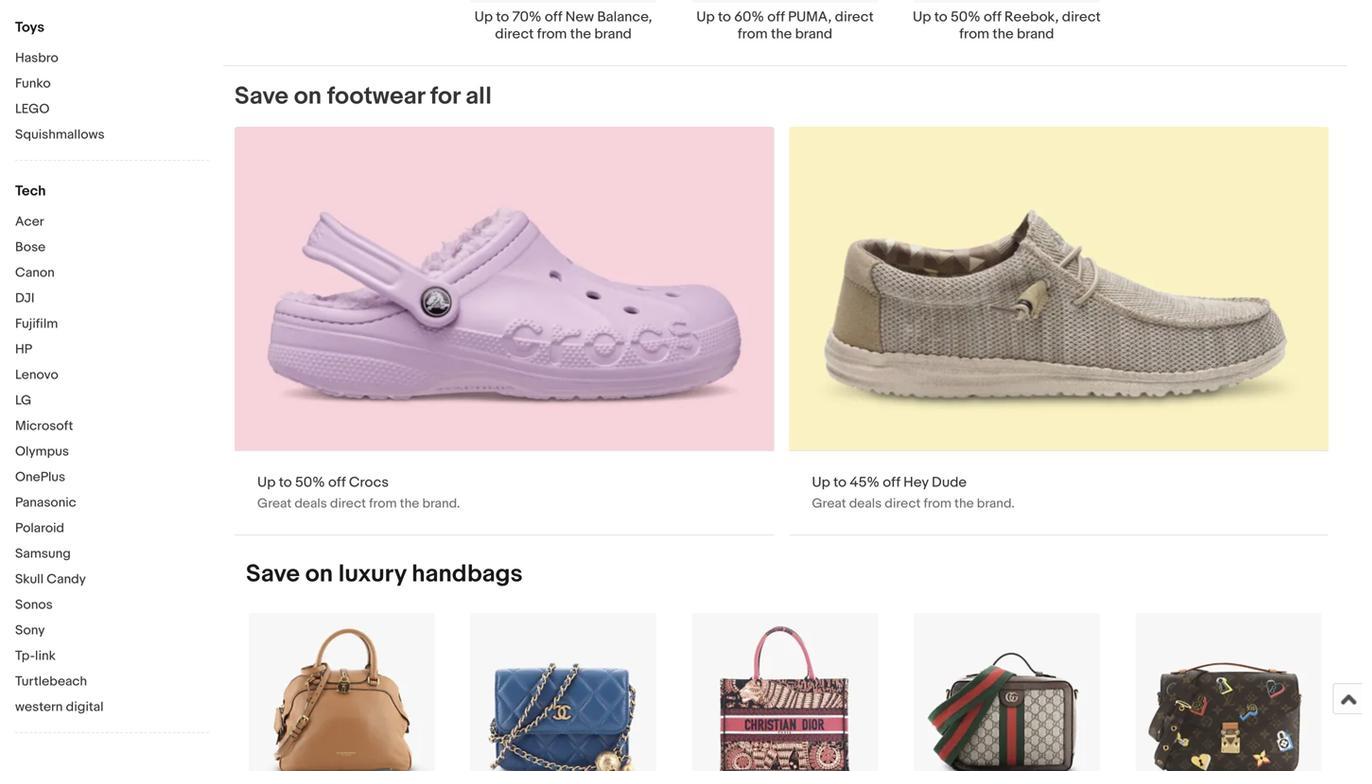 Task type: locate. For each thing, give the bounding box(es) containing it.
1 vertical spatial 50%
[[295, 474, 325, 491]]

up inside up to 45% off hey dude great deals direct from the brand.
[[812, 474, 830, 491]]

off left new
[[545, 8, 562, 25]]

brand inside up to 50% off reebok, direct from the brand
[[1017, 25, 1054, 42]]

sony link
[[15, 623, 209, 641]]

0 horizontal spatial 50%
[[295, 474, 325, 491]]

1 vertical spatial on
[[305, 560, 333, 589]]

on left 'luxury'
[[305, 560, 333, 589]]

bose link
[[15, 239, 209, 257]]

1 brand. from the left
[[422, 496, 460, 512]]

50% inside up to 50% off reebok, direct from the brand
[[951, 8, 981, 25]]

to inside up to 50% off crocs great deals direct from the brand.
[[279, 474, 292, 491]]

2 brand from the left
[[795, 25, 833, 42]]

1 horizontal spatial brand
[[795, 25, 833, 42]]

50% inside up to 50% off crocs great deals direct from the brand.
[[295, 474, 325, 491]]

off inside up to 50% off crocs great deals direct from the brand.
[[328, 474, 346, 491]]

on for luxury
[[305, 560, 333, 589]]

acer
[[15, 214, 44, 230]]

direct
[[835, 8, 874, 25], [1062, 8, 1101, 25], [495, 25, 534, 42], [330, 496, 366, 512], [885, 496, 921, 512]]

1 brand from the left
[[595, 25, 632, 42]]

up for up to 60% off puma, direct from the brand
[[697, 8, 715, 25]]

50% left crocs
[[295, 474, 325, 491]]

deals inside up to 45% off hey dude great deals direct from the brand.
[[849, 496, 882, 512]]

up to 60% off puma, direct from the brand
[[697, 8, 874, 42]]

deals
[[295, 496, 327, 512], [849, 496, 882, 512]]

funko
[[15, 76, 51, 92]]

off right 60% on the top
[[768, 8, 785, 25]]

oneplus
[[15, 469, 65, 485]]

great
[[257, 496, 292, 512], [812, 496, 846, 512]]

to left 60% on the top
[[718, 8, 731, 25]]

digital
[[66, 699, 104, 715]]

to left the reebok,
[[935, 8, 948, 25]]

to inside up to 50% off reebok, direct from the brand
[[935, 8, 948, 25]]

brand
[[595, 25, 632, 42], [795, 25, 833, 42], [1017, 25, 1054, 42]]

squishmallows link
[[15, 127, 209, 145]]

2 great from the left
[[812, 496, 846, 512]]

brand. inside up to 50% off crocs great deals direct from the brand.
[[422, 496, 460, 512]]

to left 70%
[[496, 8, 509, 25]]

to for up to 50% off crocs great deals direct from the brand.
[[279, 474, 292, 491]]

2 list from the top
[[223, 612, 1347, 771]]

0 vertical spatial list
[[223, 0, 1347, 65]]

3 brand from the left
[[1017, 25, 1054, 42]]

from
[[537, 25, 567, 42], [738, 25, 768, 42], [960, 25, 990, 42], [369, 496, 397, 512], [924, 496, 952, 512]]

off
[[545, 8, 562, 25], [768, 8, 785, 25], [984, 8, 1002, 25], [328, 474, 346, 491], [883, 474, 901, 491]]

from inside up to 70% off new balance, direct from the brand
[[537, 25, 567, 42]]

dji link
[[15, 290, 209, 308]]

1 list from the top
[[223, 0, 1347, 65]]

panasonic link
[[15, 495, 209, 513]]

direct left new
[[495, 25, 534, 42]]

link
[[35, 648, 56, 664]]

funko link
[[15, 76, 209, 94]]

70%
[[512, 8, 542, 25]]

reebok,
[[1005, 8, 1059, 25]]

footwear
[[327, 82, 425, 111]]

to left 45%
[[834, 474, 847, 491]]

save
[[235, 82, 289, 111], [246, 560, 300, 589]]

sonos link
[[15, 597, 209, 615]]

up to 50% off crocs great deals direct from the brand.
[[257, 474, 460, 512]]

brand.
[[422, 496, 460, 512], [977, 496, 1015, 512]]

1 horizontal spatial 50%
[[951, 8, 981, 25]]

save on footwear for all
[[235, 82, 492, 111]]

to for up to 60% off puma, direct from the brand
[[718, 8, 731, 25]]

up to 60% off puma, direct from the brand link
[[674, 0, 896, 42]]

hasbro link
[[15, 50, 209, 68]]

2 horizontal spatial brand
[[1017, 25, 1054, 42]]

direct right the reebok,
[[1062, 8, 1101, 25]]

0 horizontal spatial deals
[[295, 496, 327, 512]]

to for up to 70% off new balance, direct from the brand
[[496, 8, 509, 25]]

candy
[[47, 571, 86, 588]]

to inside up to 45% off hey dude great deals direct from the brand.
[[834, 474, 847, 491]]

2 deals from the left
[[849, 496, 882, 512]]

off inside up to 70% off new balance, direct from the brand
[[545, 8, 562, 25]]

direct right puma,
[[835, 8, 874, 25]]

oneplus link
[[15, 469, 209, 487]]

from down dude
[[924, 496, 952, 512]]

45%
[[850, 474, 880, 491]]

direct down crocs
[[330, 496, 366, 512]]

0 vertical spatial on
[[294, 82, 322, 111]]

off for hey
[[883, 474, 901, 491]]

from inside up to 60% off puma, direct from the brand
[[738, 25, 768, 42]]

list containing up to 70% off new balance, direct from the brand
[[223, 0, 1347, 65]]

from left the reebok,
[[960, 25, 990, 42]]

from down crocs
[[369, 496, 397, 512]]

up
[[475, 8, 493, 25], [697, 8, 715, 25], [913, 8, 931, 25], [257, 474, 276, 491], [812, 474, 830, 491]]

up inside up to 70% off new balance, direct from the brand
[[475, 8, 493, 25]]

olympus link
[[15, 444, 209, 462]]

off for reebok,
[[984, 8, 1002, 25]]

samsung
[[15, 546, 71, 562]]

on
[[294, 82, 322, 111], [305, 560, 333, 589]]

puma,
[[788, 8, 832, 25]]

list
[[223, 0, 1347, 65], [223, 612, 1347, 771]]

balance,
[[597, 8, 652, 25]]

1 vertical spatial save
[[246, 560, 300, 589]]

off left the reebok,
[[984, 8, 1002, 25]]

off left crocs
[[328, 474, 346, 491]]

direct inside up to 70% off new balance, direct from the brand
[[495, 25, 534, 42]]

off inside up to 60% off puma, direct from the brand
[[768, 8, 785, 25]]

canon link
[[15, 265, 209, 283]]

the inside up to 45% off hey dude great deals direct from the brand.
[[955, 496, 974, 512]]

0 horizontal spatial great
[[257, 496, 292, 512]]

1 horizontal spatial brand.
[[977, 496, 1015, 512]]

to for up to 45% off hey dude great deals direct from the brand.
[[834, 474, 847, 491]]

canon
[[15, 265, 55, 281]]

to left crocs
[[279, 474, 292, 491]]

turtlebeach
[[15, 674, 87, 690]]

1 horizontal spatial deals
[[849, 496, 882, 512]]

hasbro funko lego squishmallows
[[15, 50, 105, 143]]

up for up to 50% off reebok, direct from the brand
[[913, 8, 931, 25]]

for
[[430, 82, 460, 111]]

microsoft
[[15, 418, 73, 434]]

brand inside up to 60% off puma, direct from the brand
[[795, 25, 833, 42]]

2 brand. from the left
[[977, 496, 1015, 512]]

off for new
[[545, 8, 562, 25]]

from left the balance, on the left top
[[537, 25, 567, 42]]

save on luxury handbags
[[246, 560, 523, 589]]

50%
[[951, 8, 981, 25], [295, 474, 325, 491]]

save for save on footwear for all
[[235, 82, 289, 111]]

tp-link link
[[15, 648, 209, 666]]

1 horizontal spatial great
[[812, 496, 846, 512]]

1 deals from the left
[[295, 496, 327, 512]]

off inside up to 50% off reebok, direct from the brand
[[984, 8, 1002, 25]]

off left hey
[[883, 474, 901, 491]]

the
[[570, 25, 591, 42], [771, 25, 792, 42], [993, 25, 1014, 42], [400, 496, 419, 512], [955, 496, 974, 512]]

to inside up to 70% off new balance, direct from the brand
[[496, 8, 509, 25]]

direct down hey
[[885, 496, 921, 512]]

to inside up to 60% off puma, direct from the brand
[[718, 8, 731, 25]]

up inside up to 50% off reebok, direct from the brand
[[913, 8, 931, 25]]

direct inside up to 50% off crocs great deals direct from the brand.
[[330, 496, 366, 512]]

skull
[[15, 571, 44, 588]]

1 vertical spatial list
[[223, 612, 1347, 771]]

0 horizontal spatial brand.
[[422, 496, 460, 512]]

up inside up to 60% off puma, direct from the brand
[[697, 8, 715, 25]]

lego
[[15, 101, 50, 117]]

off for crocs
[[328, 474, 346, 491]]

lg link
[[15, 393, 209, 411]]

None text field
[[235, 127, 774, 535], [789, 127, 1329, 535], [235, 127, 774, 535], [789, 127, 1329, 535]]

from inside up to 45% off hey dude great deals direct from the brand.
[[924, 496, 952, 512]]

0 vertical spatial 50%
[[951, 8, 981, 25]]

up to 45% off hey dude great deals direct from the brand.
[[812, 474, 1015, 512]]

on left footwear
[[294, 82, 322, 111]]

from left puma,
[[738, 25, 768, 42]]

50% left the reebok,
[[951, 8, 981, 25]]

0 vertical spatial save
[[235, 82, 289, 111]]

to
[[496, 8, 509, 25], [718, 8, 731, 25], [935, 8, 948, 25], [279, 474, 292, 491], [834, 474, 847, 491]]

acer bose canon dji fujifilm hp lenovo lg microsoft olympus oneplus panasonic polaroid samsung skull candy sonos sony tp-link turtlebeach western digital
[[15, 214, 104, 715]]

off inside up to 45% off hey dude great deals direct from the brand.
[[883, 474, 901, 491]]

microsoft link
[[15, 418, 209, 436]]

1 great from the left
[[257, 496, 292, 512]]

western digital link
[[15, 699, 209, 717]]

0 horizontal spatial brand
[[595, 25, 632, 42]]

off for puma,
[[768, 8, 785, 25]]



Task type: describe. For each thing, give the bounding box(es) containing it.
handbags
[[412, 560, 523, 589]]

on for footwear
[[294, 82, 322, 111]]

dji
[[15, 290, 34, 307]]

hey
[[904, 474, 929, 491]]

save for save on luxury handbags
[[246, 560, 300, 589]]

skull candy link
[[15, 571, 209, 589]]

sony
[[15, 623, 45, 639]]

hasbro
[[15, 50, 58, 66]]

sonos
[[15, 597, 53, 613]]

polaroid
[[15, 520, 64, 536]]

50% for deals
[[295, 474, 325, 491]]

squishmallows
[[15, 127, 105, 143]]

hp
[[15, 342, 32, 358]]

lenovo link
[[15, 367, 209, 385]]

to for up to 50% off reebok, direct from the brand
[[935, 8, 948, 25]]

toys
[[15, 19, 44, 36]]

new
[[566, 8, 594, 25]]

olympus
[[15, 444, 69, 460]]

acer link
[[15, 214, 209, 232]]

lenovo
[[15, 367, 58, 383]]

turtlebeach link
[[15, 674, 209, 692]]

up inside up to 50% off crocs great deals direct from the brand.
[[257, 474, 276, 491]]

the inside up to 70% off new balance, direct from the brand
[[570, 25, 591, 42]]

60%
[[734, 8, 764, 25]]

lego link
[[15, 101, 209, 119]]

up to 70% off new balance, direct from the brand link
[[453, 0, 674, 42]]

from inside up to 50% off reebok, direct from the brand
[[960, 25, 990, 42]]

direct inside up to 50% off reebok, direct from the brand
[[1062, 8, 1101, 25]]

tech
[[15, 183, 46, 200]]

samsung link
[[15, 546, 209, 564]]

the inside up to 50% off reebok, direct from the brand
[[993, 25, 1014, 42]]

tp-
[[15, 648, 35, 664]]

up for up to 70% off new balance, direct from the brand
[[475, 8, 493, 25]]

up to 70% off new balance, direct from the brand
[[475, 8, 652, 42]]

polaroid link
[[15, 520, 209, 538]]

crocs
[[349, 474, 389, 491]]

direct inside up to 60% off puma, direct from the brand
[[835, 8, 874, 25]]

up to 50% off reebok, direct from the brand
[[913, 8, 1101, 42]]

fujifilm
[[15, 316, 58, 332]]

dude
[[932, 474, 967, 491]]

brand. inside up to 45% off hey dude great deals direct from the brand.
[[977, 496, 1015, 512]]

deals inside up to 50% off crocs great deals direct from the brand.
[[295, 496, 327, 512]]

hp link
[[15, 342, 209, 360]]

brand for up to 50% off reebok, direct from the brand
[[1017, 25, 1054, 42]]

from inside up to 50% off crocs great deals direct from the brand.
[[369, 496, 397, 512]]

the inside up to 50% off crocs great deals direct from the brand.
[[400, 496, 419, 512]]

great inside up to 45% off hey dude great deals direct from the brand.
[[812, 496, 846, 512]]

bose
[[15, 239, 46, 255]]

up to 50% off reebok, direct from the brand link
[[896, 0, 1118, 42]]

the inside up to 60% off puma, direct from the brand
[[771, 25, 792, 42]]

direct inside up to 45% off hey dude great deals direct from the brand.
[[885, 496, 921, 512]]

50% for from
[[951, 8, 981, 25]]

lg
[[15, 393, 32, 409]]

luxury
[[338, 560, 406, 589]]

brand for up to 60% off puma, direct from the brand
[[795, 25, 833, 42]]

all
[[466, 82, 492, 111]]

western
[[15, 699, 63, 715]]

brand inside up to 70% off new balance, direct from the brand
[[595, 25, 632, 42]]

panasonic
[[15, 495, 76, 511]]

fujifilm link
[[15, 316, 209, 334]]

great inside up to 50% off crocs great deals direct from the brand.
[[257, 496, 292, 512]]



Task type: vqa. For each thing, say whether or not it's contained in the screenshot.
at
no



